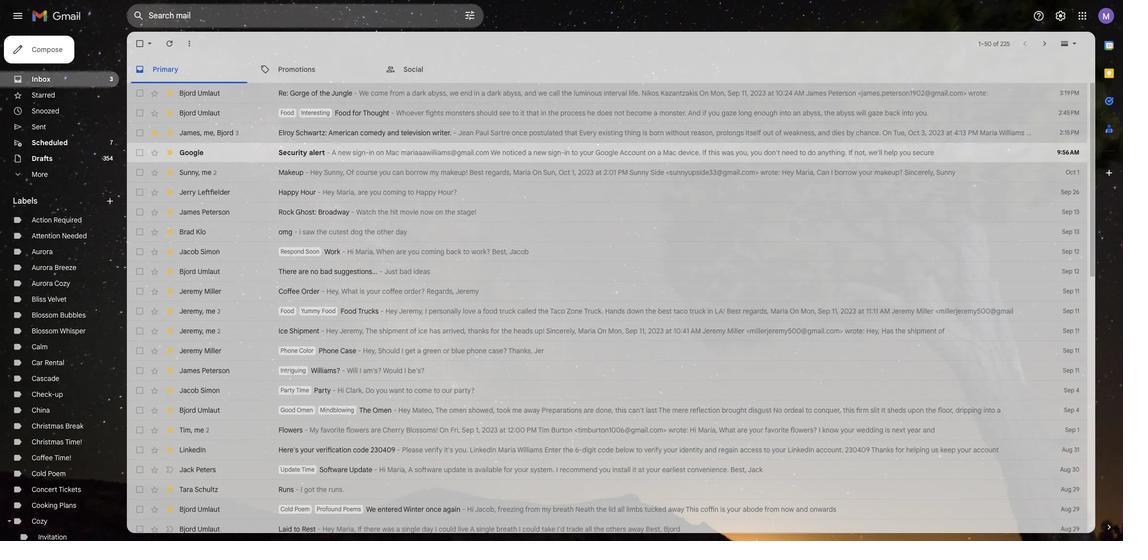 Task type: vqa. For each thing, say whether or not it's contained in the screenshot.


Task type: describe. For each thing, give the bounding box(es) containing it.
cascade link
[[32, 374, 59, 383]]

sunny , me 2
[[180, 168, 217, 177]]

jack peters
[[180, 466, 216, 475]]

2 horizontal spatial from
[[765, 505, 780, 514]]

rock
[[279, 208, 294, 217]]

- right trucks on the left of page
[[381, 307, 384, 316]]

your down not,
[[859, 168, 873, 177]]

umlaut for 2:45 pm
[[198, 109, 220, 118]]

needed
[[62, 232, 87, 240]]

1 horizontal spatial abyss,
[[503, 89, 523, 98]]

know
[[823, 426, 839, 435]]

- right software
[[374, 466, 378, 475]]

of right 50 on the right of the page
[[994, 40, 999, 47]]

2 horizontal spatial this
[[843, 406, 855, 415]]

2 230409 from the left
[[846, 446, 870, 455]]

of left ice
[[410, 327, 417, 336]]

got
[[304, 485, 315, 494]]

2 verify from the left
[[645, 446, 662, 455]]

you left can
[[379, 168, 391, 177]]

i left live
[[435, 525, 437, 534]]

1 horizontal spatial coming
[[421, 247, 445, 256]]

0 horizontal spatial best
[[470, 168, 484, 177]]

1 12 from the top
[[1075, 248, 1080, 255]]

1 vertical spatial peterson
[[202, 208, 230, 217]]

2 horizontal spatial oct
[[1066, 169, 1076, 176]]

1 horizontal spatial a
[[408, 466, 413, 475]]

0 horizontal spatial coming
[[383, 188, 406, 197]]

in down process
[[565, 148, 570, 157]]

hi up identity on the right bottom of the page
[[690, 426, 697, 435]]

0 horizontal spatial williams
[[517, 446, 543, 455]]

maria right 4:13
[[980, 128, 998, 137]]

0 horizontal spatial regards,
[[486, 168, 512, 177]]

2 linkedin from the left
[[470, 446, 497, 455]]

3 inside james , me , bjord 3
[[236, 129, 239, 137]]

2 borrow from the left
[[835, 168, 857, 177]]

on left sun,
[[533, 168, 542, 177]]

umlaut for sep 12
[[198, 267, 220, 276]]

0 vertical spatial breath
[[553, 505, 574, 514]]

thanks
[[468, 327, 489, 336]]

1 horizontal spatial update
[[349, 466, 373, 475]]

you up 'ideas'
[[408, 247, 420, 256]]

action
[[32, 216, 52, 225]]

jacob right work?
[[510, 247, 529, 256]]

china
[[32, 406, 50, 415]]

1 horizontal spatial on
[[435, 208, 443, 217]]

16 row from the top
[[127, 381, 1088, 401]]

the left the best
[[646, 307, 656, 316]]

row containing google
[[127, 143, 1088, 163]]

you left install
[[600, 466, 611, 475]]

live
[[458, 525, 469, 534]]

2023 up "enough"
[[751, 89, 766, 98]]

runs.
[[329, 485, 344, 494]]

in right end
[[474, 89, 480, 98]]

time! for coffee time!
[[54, 454, 71, 463]]

22 row from the top
[[127, 500, 1088, 520]]

entered
[[378, 505, 402, 514]]

14 row from the top
[[127, 341, 1088, 361]]

re:
[[279, 89, 288, 98]]

labels heading
[[13, 196, 105, 206]]

the right dog
[[365, 228, 375, 237]]

1 vertical spatial once
[[426, 505, 442, 514]]

tab list containing primary
[[127, 56, 1096, 83]]

compose button
[[4, 36, 75, 63]]

monsters
[[446, 109, 475, 118]]

coffee for coffee order - hey, what is your coffee order? regards, jeremy
[[279, 287, 300, 296]]

party inside party time party - hi clark, do you want to come to our party?
[[281, 387, 295, 394]]

- right alert
[[327, 148, 330, 157]]

- right makeup
[[305, 168, 309, 177]]

aurora for aurora 'link'
[[32, 247, 53, 256]]

2 james peterson from the top
[[180, 366, 230, 375]]

on up if
[[700, 89, 709, 98]]

2 favorite from the left
[[765, 426, 789, 435]]

1 umlaut from the top
[[198, 89, 220, 98]]

1 horizontal spatial all
[[618, 505, 625, 514]]

your left system.
[[515, 466, 529, 475]]

update time software update - hi maria, a software update is available for your system. i recommend you install it at your earliest convenience. best, jack
[[281, 466, 763, 475]]

the down trucks on the left of page
[[366, 327, 378, 336]]

without
[[666, 128, 690, 137]]

maria down 12:00
[[498, 446, 516, 455]]

2 jeremy , me 2 from the top
[[180, 327, 221, 335]]

i right system.
[[556, 466, 558, 475]]

compose
[[32, 45, 63, 54]]

mon, for maria
[[801, 307, 817, 316]]

reflection
[[690, 406, 720, 415]]

0 horizontal spatial abyss,
[[428, 89, 448, 98]]

2:01
[[604, 168, 616, 177]]

0 vertical spatial 1,
[[572, 168, 577, 177]]

the left others
[[594, 525, 604, 534]]

0 horizontal spatial hey,
[[327, 287, 340, 296]]

1 could from the left
[[439, 525, 456, 534]]

flowers - my favorite flowers are cherry blossoms! on fri, sep 1, 2023 at 12:00 pm tim burton <timburton1006@gmail.com> wrote: hi maria, what are your favorite flowers? i know your wedding is next year and
[[279, 426, 935, 435]]

china link
[[32, 406, 50, 415]]

to right access
[[764, 446, 771, 455]]

on left "tue," at the top right of page
[[883, 128, 892, 137]]

1 horizontal spatial sincerely,
[[905, 168, 935, 177]]

hey down coffee
[[386, 307, 398, 316]]

in down comedy
[[369, 148, 375, 157]]

maria down noticed
[[513, 168, 531, 177]]

there are no bad suggestions... - just bad ideas
[[279, 267, 430, 276]]

i right will on the left of the page
[[360, 366, 362, 375]]

at left 11:11
[[858, 307, 865, 316]]

of down <millerjeremy500@gmail
[[939, 327, 945, 336]]

<timburton1006@gmail.com>
[[575, 426, 667, 435]]

the left floor,
[[926, 406, 937, 415]]

hey left sunny,
[[310, 168, 323, 177]]

10:24
[[776, 89, 793, 98]]

0 horizontal spatial pm
[[527, 426, 537, 435]]

helping
[[907, 446, 930, 455]]

your down the 'every'
[[580, 148, 594, 157]]

here's your verification code 230409 - please verify it's you. linkedin maria williams enter the 6-digit code below to verify your identity and regain access to your linkedin account. 230409 thanks for helping us keep your account
[[279, 446, 999, 455]]

to up "movie"
[[408, 188, 414, 197]]

1 vertical spatial was
[[382, 525, 395, 534]]

0 horizontal spatial oct
[[559, 168, 570, 177]]

1 horizontal spatial tim
[[538, 426, 550, 435]]

0 horizontal spatial 11,
[[640, 327, 647, 336]]

0 horizontal spatial tim
[[180, 426, 191, 435]]

social tab
[[378, 56, 503, 83]]

a down entered on the bottom of page
[[396, 525, 400, 534]]

cooking plans link
[[32, 501, 76, 510]]

row containing tim
[[127, 420, 1088, 440]]

mateo,
[[413, 406, 434, 415]]

is left next at the bottom of the page
[[886, 426, 890, 435]]

for right the 'thanks'
[[491, 327, 500, 336]]

1 for oct 1
[[1078, 169, 1080, 176]]

hey right rest
[[323, 525, 335, 534]]

the right saw
[[317, 228, 327, 237]]

1 horizontal spatial pm
[[618, 168, 628, 177]]

1 horizontal spatial if
[[703, 148, 707, 157]]

attention needed link
[[32, 232, 87, 240]]

<sunnyupside33@gmail.com>
[[666, 168, 759, 177]]

0 vertical spatial come
[[371, 89, 388, 98]]

1 james peterson from the top
[[180, 208, 230, 217]]

or
[[443, 347, 450, 356]]

software
[[320, 466, 348, 475]]

aug for i got the runs.
[[1061, 486, 1072, 493]]

laid to rest - hey maria, if there was a single day i could live a single breath i could take i'd trade all the others away best, bjord
[[279, 525, 681, 534]]

1 horizontal spatial was
[[722, 148, 734, 157]]

- right again
[[462, 505, 466, 514]]

0 horizontal spatial a
[[332, 148, 336, 157]]

christmas for christmas break
[[32, 422, 64, 431]]

10 row from the top
[[127, 262, 1088, 282]]

1 mac from the left
[[386, 148, 399, 157]]

2 horizontal spatial abyss,
[[803, 109, 823, 118]]

0 vertical spatial back
[[885, 109, 901, 118]]

do
[[366, 386, 374, 395]]

attention
[[32, 232, 60, 240]]

are left "done,"
[[584, 406, 594, 415]]

0 horizontal spatial all
[[585, 525, 592, 534]]

- right jungle
[[354, 89, 357, 98]]

tickets
[[59, 485, 81, 494]]

thanks,
[[509, 347, 533, 356]]

0 horizontal spatial if
[[358, 525, 362, 534]]

1 vertical spatial 1,
[[476, 426, 480, 435]]

action required link
[[32, 216, 82, 225]]

aurora cozy link
[[32, 279, 70, 288]]

intriguing
[[281, 367, 306, 374]]

0 horizontal spatial am
[[691, 327, 701, 336]]

to right see
[[513, 109, 519, 118]]

jeremy, for i
[[399, 307, 424, 316]]

just
[[384, 267, 398, 276]]

itself
[[746, 128, 762, 137]]

2 could from the left
[[523, 525, 540, 534]]

you up the rock ghost: broadway - watch the hit movie now on the stage! at the left
[[370, 188, 381, 197]]

1 horizontal spatial phone
[[319, 347, 339, 356]]

1 simon from the top
[[201, 247, 220, 256]]

should
[[378, 347, 400, 356]]

1 horizontal spatial party
[[314, 386, 331, 395]]

1 vertical spatial what
[[719, 426, 736, 435]]

jacob down brad
[[180, 247, 199, 256]]

aurora for aurora cozy
[[32, 279, 53, 288]]

0 horizontal spatial on
[[376, 148, 384, 157]]

jacob up tim , me 2
[[180, 386, 199, 395]]

1 sign- from the left
[[353, 148, 369, 157]]

flowers
[[346, 426, 369, 435]]

0 horizontal spatial now
[[421, 208, 434, 217]]

your left coffee
[[367, 287, 381, 296]]

party?
[[454, 386, 475, 395]]

take
[[542, 525, 556, 534]]

alert
[[309, 148, 325, 157]]

2023 down the best
[[648, 327, 664, 336]]

i down freezing
[[519, 525, 521, 534]]

coffee for coffee time!
[[32, 454, 53, 463]]

identity
[[680, 446, 703, 455]]

existing
[[599, 128, 623, 137]]

1 jack from the left
[[180, 466, 194, 475]]

to left work?
[[463, 247, 470, 256]]

1 vertical spatial best,
[[731, 466, 747, 475]]

- left i
[[294, 228, 298, 237]]

0 vertical spatial away
[[524, 406, 540, 415]]

1 sep 12 from the top
[[1063, 248, 1080, 255]]

0 horizontal spatial sincerely,
[[546, 327, 577, 336]]

fri,
[[451, 426, 460, 435]]

0 vertical spatial once
[[512, 128, 528, 137]]

into for abyss,
[[902, 109, 914, 118]]

1 vertical spatial cold poem
[[281, 506, 310, 513]]

advanced search options image
[[460, 5, 480, 25]]

the left process
[[548, 109, 559, 118]]

update inside update time software update - hi maria, a software update is available for your system. i recommend you install it at your earliest convenience. best, jack
[[281, 466, 300, 474]]

prolongs
[[717, 128, 744, 137]]

0 vertical spatial peterson
[[829, 89, 857, 98]]

10:41
[[674, 327, 689, 336]]

2 jack from the left
[[748, 466, 763, 475]]

tim , me 2
[[180, 426, 209, 435]]

1 horizontal spatial sunny
[[630, 168, 649, 177]]

row containing linkedin
[[127, 440, 1088, 460]]

1 horizontal spatial cozy
[[54, 279, 70, 288]]

food right yummy at bottom
[[322, 307, 336, 315]]

- right 'shipment'
[[321, 327, 324, 336]]

cascade
[[32, 374, 59, 383]]

sep 4 for the omen - hey mateo, the omen showed, took me away preparations are done, this can't last the mere reflection brought disgust no ordeal to conquer, this firm slit it sheds upon the floor, dripping into a
[[1065, 407, 1080, 414]]

aurora cozy
[[32, 279, 70, 288]]

2 jeremy miller from the top
[[180, 347, 222, 356]]

i left get on the bottom of page
[[402, 347, 404, 356]]

aug for hey maria, if there was a single day i could live a single breath i could take i'd trade all the others away best, bjord
[[1061, 526, 1072, 533]]

0 horizontal spatial best,
[[492, 247, 508, 256]]

a up the whoever
[[407, 89, 410, 98]]

1 horizontal spatial it
[[633, 466, 637, 475]]

of
[[346, 168, 354, 177]]

1 horizontal spatial come
[[415, 386, 432, 395]]

31
[[1075, 446, 1080, 454]]

1 borrow from the left
[[406, 168, 428, 177]]

the right got
[[317, 485, 327, 494]]

2 horizontal spatial a
[[470, 525, 475, 534]]

paul
[[476, 128, 489, 137]]

are left the cherry
[[371, 426, 381, 435]]

for right thanks
[[896, 446, 905, 455]]

your right know
[[841, 426, 855, 435]]

car
[[32, 359, 43, 367]]

happy hour - hey maria, are you coming to happy hour?
[[279, 188, 457, 197]]

and
[[688, 109, 701, 118]]

- left just
[[380, 267, 383, 276]]

2 code from the left
[[598, 446, 614, 455]]

order?
[[404, 287, 425, 296]]

13 for omg - i saw the cutest dog the other day
[[1075, 228, 1080, 236]]

broadway
[[318, 208, 350, 217]]

cold poem inside labels navigation
[[32, 470, 66, 479]]

0 vertical spatial my
[[430, 168, 439, 177]]

4 11 from the top
[[1076, 347, 1080, 355]]

<millerjeremy500@gmail.com>
[[747, 327, 844, 336]]

the left 'lid'
[[597, 505, 607, 514]]

food up american
[[335, 109, 351, 118]]

required
[[54, 216, 82, 225]]

5 bjord umlaut from the top
[[180, 505, 220, 514]]

12 row from the top
[[127, 301, 1088, 321]]

plans
[[59, 501, 76, 510]]

maria, left the can
[[796, 168, 816, 177]]

1 horizontal spatial williams
[[999, 128, 1025, 137]]

you right do
[[376, 386, 388, 395]]

digit
[[583, 446, 596, 455]]

0 horizontal spatial breath
[[497, 525, 517, 534]]

sep 4 for party time party - hi clark, do you want to come to our party?
[[1065, 387, 1080, 394]]

christmas time! link
[[32, 438, 82, 447]]

- right case
[[358, 347, 361, 356]]

coffin
[[701, 505, 719, 514]]

1 horizontal spatial regards,
[[743, 307, 769, 316]]

intriguing williams? - will i am's? would i be's?
[[281, 366, 425, 375]]

1 jacob simon from the top
[[180, 247, 220, 256]]

17 row from the top
[[127, 401, 1088, 420]]

promotions tab
[[252, 56, 377, 83]]

1 horizontal spatial oct
[[909, 128, 920, 137]]

verification
[[316, 446, 351, 455]]

0 vertical spatial it
[[521, 109, 525, 118]]

1 horizontal spatial best,
[[646, 525, 662, 534]]

trucks
[[358, 307, 379, 316]]

1 vertical spatial we
[[491, 148, 501, 157]]

ideas
[[414, 267, 430, 276]]

see
[[500, 109, 511, 118]]

1 horizontal spatial best
[[727, 307, 741, 316]]

2 bad from the left
[[400, 267, 412, 276]]

to right laid
[[294, 525, 300, 534]]

1 bad from the left
[[320, 267, 333, 276]]

2 single from the left
[[476, 525, 495, 534]]

2 horizontal spatial sunny
[[937, 168, 956, 177]]

hit
[[390, 208, 398, 217]]

sun,
[[543, 168, 557, 177]]

of right out
[[776, 128, 782, 137]]

get
[[405, 347, 416, 356]]

13 row from the top
[[127, 321, 1088, 341]]

0 horizontal spatial what
[[342, 287, 358, 296]]

- left will on the left of the page
[[342, 366, 345, 375]]

your right the keep
[[958, 446, 972, 455]]

3 linkedin from the left
[[788, 446, 815, 455]]

0 horizontal spatial day
[[396, 228, 407, 237]]

1 favorite from the left
[[321, 426, 345, 435]]

the left taco
[[538, 307, 549, 316]]

at left 2:01
[[596, 168, 602, 177]]

1 horizontal spatial you.
[[916, 109, 929, 118]]

1 vertical spatial cozy
[[32, 517, 47, 526]]

and left call
[[525, 89, 537, 98]]

1 horizontal spatial this
[[709, 148, 720, 157]]

1 jeremy , me 2 from the top
[[180, 307, 221, 316]]

2 12 from the top
[[1075, 268, 1080, 275]]

regain
[[719, 446, 739, 455]]

2023 left 2:01
[[578, 168, 594, 177]]

2 sep 12 from the top
[[1063, 268, 1080, 275]]

0 horizontal spatial into
[[780, 109, 792, 118]]

15 row from the top
[[127, 361, 1088, 381]]

1 gaze from the left
[[722, 109, 737, 118]]

1 horizontal spatial hey,
[[363, 347, 377, 356]]

are left no
[[299, 267, 309, 276]]

- left please
[[397, 446, 400, 455]]

23 row from the top
[[127, 520, 1088, 539]]

0 horizontal spatial from
[[390, 89, 405, 98]]

inbox link
[[32, 75, 51, 84]]

- left my
[[305, 426, 308, 435]]

i right the can
[[832, 168, 833, 177]]

settings image
[[1055, 10, 1067, 22]]

row containing jack peters
[[127, 460, 1088, 480]]

0 horizontal spatial this
[[615, 406, 627, 415]]

2 aug 29 from the top
[[1061, 506, 1080, 513]]

2 jacob simon from the top
[[180, 386, 220, 395]]

0 vertical spatial 1
[[979, 40, 981, 47]]

1 vertical spatial that
[[565, 128, 578, 137]]

mon, for kazantzakis
[[711, 89, 726, 98]]

7 row from the top
[[127, 202, 1088, 222]]

course
[[356, 168, 378, 177]]

2 dark from the left
[[487, 89, 501, 98]]

1 vertical spatial poem
[[295, 506, 310, 513]]

main content containing primary
[[127, 32, 1096, 541]]

2023 right 3,
[[929, 128, 945, 137]]

0 vertical spatial pm
[[968, 128, 979, 137]]

i'd
[[557, 525, 565, 534]]

1 vertical spatial back
[[446, 247, 462, 256]]

maria, down poems
[[337, 525, 356, 534]]

best
[[658, 307, 672, 316]]

row containing james
[[127, 123, 1088, 143]]

bjord umlaut for aug 29
[[180, 525, 220, 534]]

2 horizontal spatial away
[[668, 505, 685, 514]]

on down truck.
[[598, 327, 607, 336]]

at left 10:24
[[768, 89, 774, 98]]

personally
[[429, 307, 461, 316]]

enough
[[754, 109, 778, 118]]

1 sep 11 from the top
[[1064, 288, 1080, 295]]

your right access
[[772, 446, 786, 455]]

re: gorge of the jungle - we come from a dark abyss, we end in a dark abyss, and we call the luminous interval life. nikos kazantzakis on mon, sep 11, 2023 at 10:24 am james peterson <james.peterson1902@gmail.com> wrote:
[[279, 89, 989, 98]]

older image
[[1040, 39, 1050, 49]]

2 horizontal spatial if
[[849, 148, 853, 157]]

1 new from the left
[[338, 148, 351, 157]]

1 vertical spatial day
[[422, 525, 434, 534]]

the left hit
[[378, 208, 389, 217]]

2 29 from the top
[[1073, 506, 1080, 513]]

2 vertical spatial peterson
[[202, 366, 230, 375]]

1 horizontal spatial from
[[526, 505, 540, 514]]

next
[[892, 426, 906, 435]]

hey down need
[[782, 168, 794, 177]]

1 linkedin from the left
[[180, 446, 206, 455]]

starred
[[32, 91, 55, 100]]

2 gaze from the left
[[868, 109, 884, 118]]

the right last on the bottom right of page
[[659, 406, 671, 415]]

4 sep 11 from the top
[[1064, 347, 1080, 355]]

3 inside labels navigation
[[110, 75, 113, 83]]

your right here's
[[300, 446, 314, 455]]

sartre
[[491, 128, 510, 137]]

1 horizontal spatial away
[[628, 525, 644, 534]]

1 code from the left
[[353, 446, 369, 455]]

call
[[549, 89, 560, 98]]

29 for laid to rest - hey maria, if there was a single day i could live a single breath i could take i'd trade all the others away best, bjord
[[1073, 526, 1080, 533]]

5 umlaut from the top
[[198, 505, 220, 514]]

to left the do
[[800, 148, 806, 157]]

2 vertical spatial we
[[366, 505, 376, 514]]

2 horizontal spatial on
[[648, 148, 656, 157]]



Task type: locate. For each thing, give the bounding box(es) containing it.
0 horizontal spatial we
[[450, 89, 459, 98]]

row containing brad klo
[[127, 222, 1088, 242]]

3 bjord umlaut from the top
[[180, 267, 220, 276]]

1 christmas from the top
[[32, 422, 64, 431]]

19 row from the top
[[127, 440, 1088, 460]]

2 11 from the top
[[1076, 307, 1080, 315]]

best right makeup!
[[470, 168, 484, 177]]

makeup
[[279, 168, 304, 177]]

1 vertical spatial sincerely,
[[546, 327, 577, 336]]

respond soon work - hi maria, when are you coming back to work? best, jacob
[[281, 247, 529, 256]]

main content
[[127, 32, 1096, 541]]

18 row from the top
[[127, 420, 1088, 440]]

on left fri,
[[440, 426, 449, 435]]

showed,
[[469, 406, 495, 415]]

aurora breeze
[[32, 263, 76, 272]]

pm right 4:13
[[968, 128, 979, 137]]

1 aurora from the top
[[32, 247, 53, 256]]

time for software
[[302, 466, 315, 474]]

best
[[470, 168, 484, 177], [727, 307, 741, 316]]

0 horizontal spatial mon,
[[609, 327, 624, 336]]

1 horizontal spatial now
[[782, 505, 795, 514]]

keep
[[941, 446, 956, 455]]

and left onwards
[[796, 505, 808, 514]]

3 umlaut from the top
[[198, 267, 220, 276]]

a right the become
[[654, 109, 658, 118]]

0 vertical spatial best
[[470, 168, 484, 177]]

- right order
[[322, 287, 325, 296]]

omen for the
[[373, 406, 392, 415]]

time for party
[[296, 387, 309, 394]]

tue,
[[894, 128, 907, 137]]

interesting
[[301, 109, 330, 117]]

jungle
[[331, 89, 353, 98]]

away
[[524, 406, 540, 415], [668, 505, 685, 514], [628, 525, 644, 534]]

jerry leftfielder
[[180, 188, 230, 197]]

None search field
[[127, 4, 484, 28]]

1 230409 from the left
[[371, 446, 395, 455]]

umlaut for sep 4
[[198, 406, 220, 415]]

support image
[[1033, 10, 1045, 22]]

1 vertical spatial jeremy miller
[[180, 347, 222, 356]]

to right below
[[636, 446, 643, 455]]

2 bjord umlaut from the top
[[180, 109, 220, 118]]

cooking plans
[[32, 501, 76, 510]]

process
[[561, 109, 586, 118]]

3 11 from the top
[[1076, 327, 1080, 335]]

and left the dies
[[818, 128, 830, 137]]

aurora for aurora breeze
[[32, 263, 53, 272]]

1 we from the left
[[450, 89, 459, 98]]

movie
[[400, 208, 419, 217]]

truck right 'food' on the bottom of page
[[500, 307, 516, 316]]

sep 13 for omg - i saw the cutest dog the other day
[[1063, 228, 1080, 236]]

was
[[722, 148, 734, 157], [382, 525, 395, 534]]

0 vertical spatial jeremy , me 2
[[180, 307, 221, 316]]

hour
[[301, 188, 316, 197]]

0 vertical spatial that
[[527, 109, 539, 118]]

1 horizontal spatial cold poem
[[281, 506, 310, 513]]

0 vertical spatial day
[[396, 228, 407, 237]]

to right want
[[406, 386, 413, 395]]

1 vertical spatial pm
[[618, 168, 628, 177]]

this up '<sunnyupside33@gmail.com>'
[[709, 148, 720, 157]]

food down re:
[[281, 109, 294, 117]]

0 horizontal spatial away
[[524, 406, 540, 415]]

1 horizontal spatial what
[[719, 426, 736, 435]]

party down williams? at the bottom of the page
[[314, 386, 331, 395]]

at left 4:13
[[947, 128, 953, 137]]

1 horizontal spatial day
[[422, 525, 434, 534]]

4 bjord umlaut from the top
[[180, 406, 220, 415]]

1 horizontal spatial sign-
[[548, 148, 565, 157]]

11 row from the top
[[127, 282, 1088, 301]]

2 sep 13 from the top
[[1063, 228, 1080, 236]]

2 13 from the top
[[1075, 228, 1080, 236]]

0 horizontal spatial could
[[439, 525, 456, 534]]

kazantzakis
[[661, 89, 698, 98]]

row
[[127, 83, 1088, 103], [127, 103, 1088, 123], [127, 123, 1088, 143], [127, 143, 1088, 163], [127, 163, 1088, 182], [127, 182, 1088, 202], [127, 202, 1088, 222], [127, 222, 1088, 242], [127, 242, 1088, 262], [127, 262, 1088, 282], [127, 282, 1088, 301], [127, 301, 1088, 321], [127, 321, 1088, 341], [127, 341, 1088, 361], [127, 361, 1088, 381], [127, 381, 1088, 401], [127, 401, 1088, 420], [127, 420, 1088, 440], [127, 440, 1088, 460], [127, 460, 1088, 480], [127, 480, 1088, 500], [127, 500, 1088, 520], [127, 520, 1088, 539]]

firm
[[857, 406, 869, 415]]

party time party - hi clark, do you want to come to our party?
[[281, 386, 475, 395]]

coffee down there
[[279, 287, 300, 296]]

coffee order - hey, what is your coffee order? regards, jeremy
[[279, 287, 479, 296]]

1 horizontal spatial verify
[[645, 446, 662, 455]]

sep 13 for rock ghost: broadway - watch the hit movie now on the stage!
[[1063, 208, 1080, 216]]

0 vertical spatial 29
[[1073, 486, 1080, 493]]

1 verify from the left
[[425, 446, 443, 455]]

that left the 'every'
[[565, 128, 578, 137]]

2 we from the left
[[539, 89, 548, 98]]

5 row from the top
[[127, 163, 1088, 182]]

1 horizontal spatial mac
[[663, 148, 677, 157]]

there
[[364, 525, 381, 534]]

0 horizontal spatial truck
[[500, 307, 516, 316]]

a right get on the bottom of page
[[418, 347, 421, 356]]

2023
[[751, 89, 766, 98], [929, 128, 945, 137], [578, 168, 594, 177], [841, 307, 857, 316], [648, 327, 664, 336], [482, 426, 498, 435]]

am right 10:41
[[691, 327, 701, 336]]

29 for runs - i got the runs.
[[1073, 486, 1080, 493]]

the right has
[[896, 327, 906, 336]]

cozy down breeze
[[54, 279, 70, 288]]

2 google from the left
[[596, 148, 619, 157]]

bjord
[[180, 89, 196, 98], [180, 109, 196, 118], [217, 128, 234, 137], [180, 267, 196, 276], [180, 406, 196, 415], [180, 505, 196, 514], [180, 525, 196, 534], [664, 525, 681, 534]]

toggle split pane mode image
[[1060, 39, 1070, 49]]

please
[[402, 446, 423, 455]]

None checkbox
[[135, 39, 145, 49], [135, 187, 145, 197], [135, 207, 145, 217], [135, 227, 145, 237], [135, 247, 145, 257], [135, 306, 145, 316], [135, 326, 145, 336], [135, 386, 145, 396], [135, 406, 145, 416], [135, 465, 145, 475], [135, 39, 145, 49], [135, 187, 145, 197], [135, 207, 145, 217], [135, 227, 145, 237], [135, 247, 145, 257], [135, 306, 145, 316], [135, 326, 145, 336], [135, 386, 145, 396], [135, 406, 145, 416], [135, 465, 145, 475]]

flowers?
[[791, 426, 817, 435]]

6 bjord umlaut from the top
[[180, 525, 220, 534]]

coffee inside labels navigation
[[32, 454, 53, 463]]

0 vertical spatial jeremy miller
[[180, 287, 222, 296]]

peterson
[[829, 89, 857, 98], [202, 208, 230, 217], [202, 366, 230, 375]]

happy left hour?
[[416, 188, 436, 197]]

1 vertical spatial 1
[[1078, 169, 1080, 176]]

1 horizontal spatial cold
[[281, 506, 293, 513]]

a up side
[[658, 148, 662, 157]]

tab list
[[1096, 32, 1124, 506], [127, 56, 1096, 83]]

bliss velvet link
[[32, 295, 67, 304]]

labels navigation
[[0, 32, 127, 541]]

0 horizontal spatial 230409
[[371, 446, 395, 455]]

at left 12:00
[[500, 426, 506, 435]]

2 vertical spatial 29
[[1073, 526, 1080, 533]]

1 shipment from the left
[[379, 327, 408, 336]]

day right 'other'
[[396, 228, 407, 237]]

1 vertical spatial breath
[[497, 525, 517, 534]]

oct up sep 26
[[1066, 169, 1076, 176]]

on right account
[[648, 148, 656, 157]]

1 dark from the left
[[412, 89, 426, 98]]

11
[[1076, 288, 1080, 295], [1076, 307, 1080, 315], [1076, 327, 1080, 335], [1076, 347, 1080, 355], [1076, 367, 1080, 374]]

the left heads
[[502, 327, 512, 336]]

your left abode
[[727, 505, 741, 514]]

starred link
[[32, 91, 55, 100]]

2 vertical spatial mon,
[[609, 327, 624, 336]]

2023 down showed,
[[482, 426, 498, 435]]

2 inside sunny , me 2
[[214, 169, 217, 176]]

0 horizontal spatial that
[[527, 109, 539, 118]]

- right the work
[[342, 247, 346, 256]]

11, up long
[[742, 89, 749, 98]]

slit
[[871, 406, 880, 415]]

13
[[1075, 208, 1080, 216], [1075, 228, 1080, 236]]

cold poem
[[32, 470, 66, 479], [281, 506, 310, 513]]

jeremy miller
[[180, 287, 222, 296], [180, 347, 222, 356]]

bjord umlaut for sep 12
[[180, 267, 220, 276]]

new
[[338, 148, 351, 157], [534, 148, 547, 157]]

1 horizontal spatial 230409
[[846, 446, 870, 455]]

come up mateo,
[[415, 386, 432, 395]]

cozy link
[[32, 517, 47, 526]]

5 11 from the top
[[1076, 367, 1080, 374]]

time inside update time software update - hi maria, a software update is available for your system. i recommend you install it at your earliest convenience. best, jack
[[302, 466, 315, 474]]

1 vertical spatial you.
[[455, 446, 468, 455]]

1 vertical spatial coming
[[421, 247, 445, 256]]

1 sep 13 from the top
[[1063, 208, 1080, 216]]

13 for rock ghost: broadway - watch the hit movie now on the stage!
[[1075, 208, 1080, 216]]

i left know
[[819, 426, 821, 435]]

this left can't
[[615, 406, 627, 415]]

food
[[483, 307, 498, 316]]

cold inside labels navigation
[[32, 470, 46, 479]]

aug 29 for laid to rest - hey maria, if there was a single day i could live a single breath i could take i'd trade all the others away best, bjord
[[1061, 526, 1080, 533]]

time! for christmas time!
[[65, 438, 82, 447]]

my
[[430, 168, 439, 177], [542, 505, 551, 514]]

mariaaawilliams@gmail.com
[[401, 148, 489, 157]]

blossom for blossom whisper
[[32, 327, 58, 336]]

1 bjord umlaut from the top
[[180, 89, 220, 98]]

- right thought
[[391, 109, 394, 118]]

google
[[180, 148, 204, 157], [596, 148, 619, 157]]

the left abyss
[[825, 109, 835, 118]]

2 umlaut from the top
[[198, 109, 220, 118]]

1 horizontal spatial that
[[565, 128, 578, 137]]

aug 29 for runs - i got the runs.
[[1061, 486, 1080, 493]]

umlaut for aug 29
[[198, 525, 220, 534]]

4 umlaut from the top
[[198, 406, 220, 415]]

shipment
[[379, 327, 408, 336], [908, 327, 937, 336]]

1 single from the left
[[402, 525, 420, 534]]

simon down klo
[[201, 247, 220, 256]]

1 blossom from the top
[[32, 311, 58, 320]]

2 4 from the top
[[1077, 407, 1080, 414]]

230409 down the wedding
[[846, 446, 870, 455]]

on
[[376, 148, 384, 157], [648, 148, 656, 157], [435, 208, 443, 217]]

11, for 11:11
[[832, 307, 839, 316]]

james , me , bjord 3
[[180, 128, 239, 137]]

omen
[[449, 406, 467, 415]]

bjord umlaut for sep 4
[[180, 406, 220, 415]]

0 horizontal spatial 3
[[110, 75, 113, 83]]

1 vertical spatial coffee
[[32, 454, 53, 463]]

8 row from the top
[[127, 222, 1088, 242]]

3 29 from the top
[[1073, 526, 1080, 533]]

2 aurora from the top
[[32, 263, 53, 272]]

ordeal
[[784, 406, 804, 415]]

earliest
[[662, 466, 686, 475]]

ghost:
[[296, 208, 317, 217]]

1 aug 29 from the top
[[1061, 486, 1080, 493]]

leftfielder
[[198, 188, 230, 197]]

hi left clark,
[[338, 386, 344, 395]]

1 vertical spatial it
[[633, 466, 637, 475]]

life.
[[629, 89, 640, 98]]

2 mac from the left
[[663, 148, 677, 157]]

profound
[[317, 506, 342, 513]]

is up trucks on the left of page
[[360, 287, 365, 296]]

favorite right my
[[321, 426, 345, 435]]

away up 12:00
[[524, 406, 540, 415]]

0 vertical spatial 13
[[1075, 208, 1080, 216]]

Search mail text field
[[149, 11, 436, 21]]

cooking
[[32, 501, 58, 510]]

1 for sep 1
[[1078, 426, 1080, 434]]

2 simon from the top
[[201, 386, 220, 395]]

account
[[620, 148, 646, 157]]

update
[[349, 466, 373, 475], [281, 466, 300, 474]]

- up the mindblowing
[[333, 386, 336, 395]]

2 vertical spatial away
[[628, 525, 644, 534]]

bjord umlaut for 2:45 pm
[[180, 109, 220, 118]]

2 vertical spatial hey,
[[363, 347, 377, 356]]

4 for hi clark, do you want to come to our party?
[[1077, 387, 1080, 394]]

0 horizontal spatial sunny
[[180, 168, 198, 177]]

more image
[[184, 39, 194, 49]]

a right love
[[478, 307, 482, 316]]

2 happy from the left
[[416, 188, 436, 197]]

0 horizontal spatial new
[[338, 148, 351, 157]]

0 horizontal spatial update
[[281, 466, 300, 474]]

once right "sartre"
[[512, 128, 528, 137]]

into for it
[[984, 406, 996, 415]]

james peterson
[[180, 208, 230, 217], [180, 366, 230, 375]]

0 vertical spatial 12
[[1075, 248, 1080, 255]]

are right when
[[396, 247, 406, 256]]

a right dripping
[[997, 406, 1001, 415]]

this
[[686, 505, 699, 514]]

blossom for blossom bubbles
[[32, 311, 58, 320]]

in left la!
[[708, 307, 713, 316]]

you. right it's in the bottom of the page
[[455, 446, 468, 455]]

2:45 pm
[[1059, 109, 1080, 117]]

1 11 from the top
[[1076, 288, 1080, 295]]

jacob
[[180, 247, 199, 256], [510, 247, 529, 256], [180, 386, 199, 395]]

coming up hit
[[383, 188, 406, 197]]

work
[[325, 247, 341, 256]]

2 vertical spatial 11,
[[640, 327, 647, 336]]

anything.
[[818, 148, 847, 157]]

0 horizontal spatial sign-
[[353, 148, 369, 157]]

coffee time!
[[32, 454, 71, 463]]

2 sign- from the left
[[548, 148, 565, 157]]

it right see
[[521, 109, 525, 118]]

-
[[354, 89, 357, 98], [391, 109, 394, 118], [454, 128, 457, 137], [327, 148, 330, 157], [305, 168, 309, 177], [318, 188, 321, 197], [351, 208, 355, 217], [294, 228, 298, 237], [342, 247, 346, 256], [380, 267, 383, 276], [322, 287, 325, 296], [381, 307, 384, 316], [321, 327, 324, 336], [358, 347, 361, 356], [342, 366, 345, 375], [333, 386, 336, 395], [394, 406, 397, 415], [305, 426, 308, 435], [397, 446, 400, 455], [374, 466, 378, 475], [296, 485, 299, 494], [462, 505, 466, 514], [318, 525, 321, 534]]

0 horizontal spatial come
[[371, 89, 388, 98]]

2 truck from the left
[[690, 307, 706, 316]]

calm link
[[32, 343, 48, 352]]

christmas for christmas time!
[[32, 438, 64, 447]]

3 aug 29 from the top
[[1061, 526, 1080, 533]]

2 horizontal spatial hey,
[[867, 327, 880, 336]]

1 horizontal spatial dark
[[487, 89, 501, 98]]

row containing sunny
[[127, 163, 1088, 182]]

1 vertical spatial jacob simon
[[180, 386, 220, 395]]

1 horizontal spatial jeremy,
[[399, 307, 424, 316]]

3 sep 11 from the top
[[1064, 327, 1080, 335]]

primary tab
[[127, 56, 251, 83]]

2 blossom from the top
[[32, 327, 58, 336]]

2 inside tim , me 2
[[206, 427, 209, 434]]

0 horizontal spatial party
[[281, 387, 295, 394]]

1 truck from the left
[[500, 307, 516, 316]]

tim up jack peters
[[180, 426, 191, 435]]

sep
[[728, 89, 740, 98], [1061, 188, 1072, 196], [1063, 208, 1073, 216], [1063, 228, 1073, 236], [1063, 248, 1073, 255], [1063, 268, 1073, 275], [1064, 288, 1074, 295], [818, 307, 831, 316], [1064, 307, 1074, 315], [626, 327, 638, 336], [1064, 327, 1074, 335], [1064, 347, 1074, 355], [1064, 367, 1074, 374], [1065, 387, 1075, 394], [1065, 407, 1075, 414], [462, 426, 474, 435], [1066, 426, 1076, 434]]

this left firm
[[843, 406, 855, 415]]

i left be's?
[[405, 366, 406, 375]]

1 google from the left
[[180, 148, 204, 157]]

11, for 10:24
[[742, 89, 749, 98]]

american
[[329, 128, 359, 137]]

end
[[461, 89, 473, 98]]

0 horizontal spatial coffee
[[32, 454, 53, 463]]

jacob,
[[475, 505, 496, 514]]

aug for please verify it's you. linkedin maria williams enter the 6-digit code below to verify your identity and regain access to your linkedin account. 230409 thanks for helping us keep your account
[[1063, 446, 1073, 454]]

12
[[1075, 248, 1080, 255], [1075, 268, 1080, 275]]

main menu image
[[12, 10, 24, 22]]

time up good omen
[[296, 387, 309, 394]]

time inside party time party - hi clark, do you want to come to our party?
[[296, 387, 309, 394]]

1 vertical spatial williams
[[517, 446, 543, 455]]

on down comedy
[[376, 148, 384, 157]]

omen for good
[[297, 407, 313, 414]]

refresh image
[[165, 39, 175, 49]]

breath up i'd
[[553, 505, 574, 514]]

0 horizontal spatial borrow
[[406, 168, 428, 177]]

0 vertical spatial you.
[[916, 109, 929, 118]]

0 vertical spatial blossom
[[32, 311, 58, 320]]

i
[[299, 228, 301, 237]]

jacob simon down klo
[[180, 247, 220, 256]]

21 row from the top
[[127, 480, 1088, 500]]

runs - i got the runs.
[[279, 485, 344, 494]]

1 horizontal spatial coffee
[[279, 287, 300, 296]]

0 horizontal spatial verify
[[425, 446, 443, 455]]

0 vertical spatial 3
[[110, 75, 113, 83]]

us
[[932, 446, 939, 455]]

search mail image
[[130, 7, 148, 25]]

9 row from the top
[[127, 242, 1088, 262]]

2 sep 4 from the top
[[1065, 407, 1080, 414]]

jerry
[[180, 188, 196, 197]]

1 vertical spatial my
[[542, 505, 551, 514]]

cold inside main content
[[281, 506, 293, 513]]

time up got
[[302, 466, 315, 474]]

williams up update time software update - hi maria, a software update is available for your system. i recommend you install it at your earliest convenience. best, jack
[[517, 446, 543, 455]]

0 horizontal spatial cold
[[32, 470, 46, 479]]

2 new from the left
[[534, 148, 547, 157]]

29
[[1073, 486, 1080, 493], [1073, 506, 1080, 513], [1073, 526, 1080, 533]]

1 vertical spatial away
[[668, 505, 685, 514]]

1 vertical spatial aurora
[[32, 263, 53, 272]]

5 sep 11 from the top
[[1064, 367, 1080, 374]]

come
[[371, 89, 388, 98], [415, 386, 432, 395]]

6 row from the top
[[127, 182, 1088, 202]]

the left jungle
[[320, 89, 330, 98]]

row containing jerry leftfielder
[[127, 182, 1088, 202]]

1 row from the top
[[127, 83, 1088, 103]]

0 vertical spatial mon,
[[711, 89, 726, 98]]

blossom bubbles
[[32, 311, 86, 320]]

secure
[[913, 148, 935, 157]]

back up "tue," at the top right of page
[[885, 109, 901, 118]]

williams?
[[311, 366, 340, 375]]

0 vertical spatial we
[[359, 89, 369, 98]]

freezing
[[498, 505, 524, 514]]

sign-
[[353, 148, 369, 157], [548, 148, 565, 157]]

now right "movie"
[[421, 208, 434, 217]]

4 row from the top
[[127, 143, 1088, 163]]

2:15 pm
[[1060, 129, 1080, 136]]

- up the cherry
[[394, 406, 397, 415]]

coming
[[383, 188, 406, 197], [421, 247, 445, 256]]

1 vertical spatial time
[[302, 466, 315, 474]]

day down winter
[[422, 525, 434, 534]]

20 row from the top
[[127, 460, 1088, 480]]

1 jeremy miller from the top
[[180, 287, 222, 296]]

1 29 from the top
[[1073, 486, 1080, 493]]

the left 6-
[[563, 446, 574, 455]]

dark
[[412, 89, 426, 98], [487, 89, 501, 98]]

0 vertical spatial jeremy,
[[399, 307, 424, 316]]

hey, left should
[[363, 347, 377, 356]]

2 horizontal spatial linkedin
[[788, 446, 815, 455]]

2 sep 11 from the top
[[1064, 307, 1080, 315]]

the omen - hey mateo, the omen showed, took me away preparations are done, this can't last the mere reflection brought disgust no ordeal to conquer, this firm slit it sheds upon the floor, dripping into a
[[359, 406, 1001, 415]]

6 umlaut from the top
[[198, 525, 220, 534]]

breath
[[553, 505, 574, 514], [497, 525, 517, 534]]

1 vertical spatial cold
[[281, 506, 293, 513]]

now
[[421, 208, 434, 217], [782, 505, 795, 514]]

1 happy from the left
[[279, 188, 299, 197]]

0 vertical spatial aurora
[[32, 247, 53, 256]]

maria, down of on the left of the page
[[337, 188, 356, 197]]

2 horizontal spatial am
[[880, 307, 891, 316]]

0 horizontal spatial once
[[426, 505, 442, 514]]

phone inside phone color phone case - hey, should i get a green or blue phone case? thanks, jer
[[281, 347, 298, 355]]

poem inside labels navigation
[[48, 470, 66, 479]]

truck right taco
[[690, 307, 706, 316]]

into down <james.peterson1902@gmail.com>
[[902, 109, 914, 118]]

we left end
[[450, 89, 459, 98]]

time! down break
[[65, 438, 82, 447]]

gmail image
[[32, 6, 86, 26]]

sent link
[[32, 122, 46, 131]]

postulated
[[529, 128, 563, 137]]

2 shipment from the left
[[908, 327, 937, 336]]

recommend
[[560, 466, 598, 475]]

1 vertical spatial 13
[[1075, 228, 1080, 236]]

None checkbox
[[135, 88, 145, 98], [135, 108, 145, 118], [135, 128, 145, 138], [135, 148, 145, 158], [135, 168, 145, 178], [135, 267, 145, 277], [135, 287, 145, 297], [135, 346, 145, 356], [135, 366, 145, 376], [135, 425, 145, 435], [135, 445, 145, 455], [135, 485, 145, 495], [135, 505, 145, 515], [135, 525, 145, 535], [135, 88, 145, 98], [135, 108, 145, 118], [135, 128, 145, 138], [135, 148, 145, 158], [135, 168, 145, 178], [135, 267, 145, 277], [135, 287, 145, 297], [135, 346, 145, 356], [135, 366, 145, 376], [135, 425, 145, 435], [135, 445, 145, 455], [135, 485, 145, 495], [135, 505, 145, 515], [135, 525, 145, 535]]

1 horizontal spatial once
[[512, 128, 528, 137]]

your left earliest
[[647, 466, 661, 475]]

to right ordeal
[[806, 406, 812, 415]]

0 vertical spatial cold poem
[[32, 470, 66, 479]]

cold poem link
[[32, 470, 66, 479]]

11:11
[[866, 307, 879, 316]]

on up <millerjeremy500@gmail.com>
[[790, 307, 799, 316]]

from
[[390, 89, 405, 98], [526, 505, 540, 514], [765, 505, 780, 514]]

1 vertical spatial regards,
[[743, 307, 769, 316]]

hands
[[605, 307, 625, 316]]

0 vertical spatial james peterson
[[180, 208, 230, 217]]

row containing tara schultz
[[127, 480, 1088, 500]]

1 up 31
[[1078, 426, 1080, 434]]

update right software
[[349, 466, 373, 475]]

best, down regain
[[731, 466, 747, 475]]

1 left 50 on the right of the page
[[979, 40, 981, 47]]

2 christmas from the top
[[32, 438, 64, 447]]

2 vertical spatial am
[[691, 327, 701, 336]]

winter
[[404, 505, 424, 514]]

hey down yummy food
[[326, 327, 338, 336]]

at right install
[[639, 466, 645, 475]]

am for jeremy
[[880, 307, 891, 316]]

4 for hey mateo, the omen showed, took me away preparations are done, this can't last the mere reflection brought disgust no ordeal to conquer, this firm slit it sheds upon the floor, dripping into a
[[1077, 407, 1080, 414]]

happy left hour
[[279, 188, 299, 197]]

jeremy, for the
[[340, 327, 364, 336]]

2 vertical spatial aug 29
[[1061, 526, 1080, 533]]

1 4 from the top
[[1077, 387, 1080, 394]]

jer
[[534, 347, 544, 356]]

i left got
[[301, 485, 302, 494]]

2 row from the top
[[127, 103, 1088, 123]]

am for james
[[794, 89, 805, 98]]

new down american
[[338, 148, 351, 157]]



